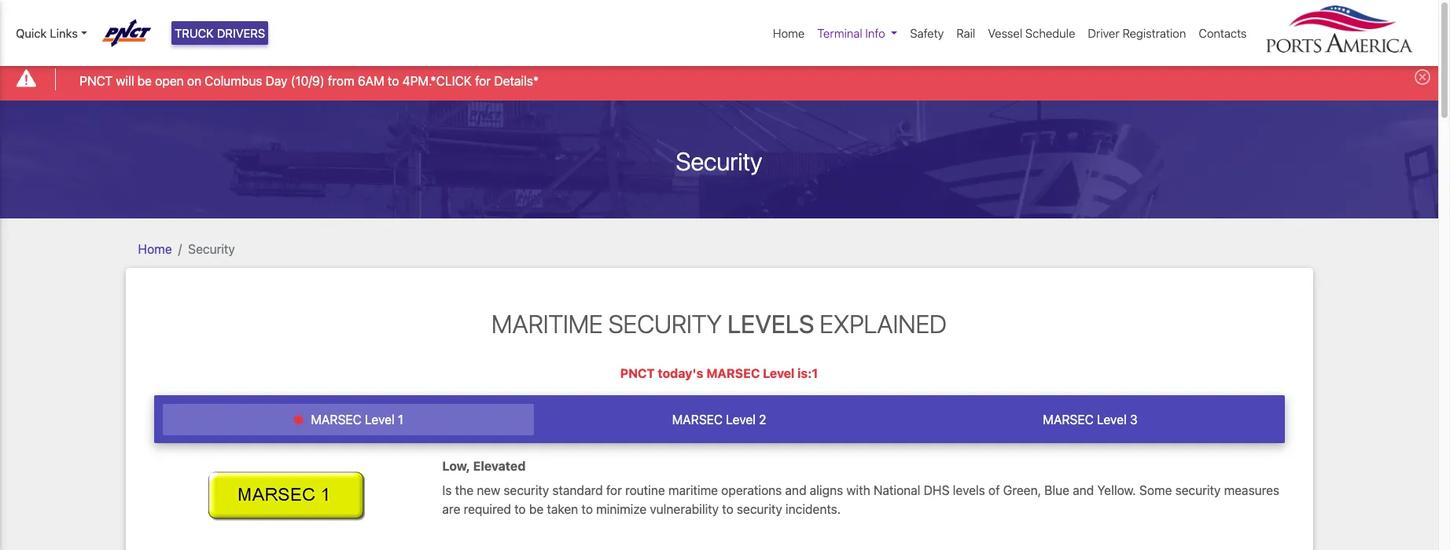 Task type: locate. For each thing, give the bounding box(es) containing it.
pnct inside alert
[[80, 74, 113, 88]]

to down operations
[[722, 502, 734, 516]]

security down elevated
[[504, 483, 549, 498]]

0 vertical spatial home link
[[767, 18, 811, 48]]

level left 3
[[1097, 413, 1127, 427]]

security
[[676, 146, 763, 176], [188, 242, 235, 256], [609, 309, 722, 339]]

standard
[[553, 483, 603, 498]]

0 vertical spatial home
[[773, 26, 805, 40]]

security
[[504, 483, 549, 498], [1176, 483, 1221, 498], [737, 502, 783, 516]]

truck drivers link
[[172, 21, 268, 45]]

to right the required at the left bottom of page
[[515, 502, 526, 516]]

0 horizontal spatial for
[[475, 74, 491, 88]]

1 horizontal spatial pnct
[[620, 367, 655, 381]]

and
[[785, 483, 807, 498], [1073, 483, 1094, 498]]

marsec
[[707, 367, 760, 381], [311, 413, 362, 427], [672, 413, 723, 427], [1043, 413, 1094, 427]]

marsec level 1
[[308, 413, 404, 427]]

home link
[[767, 18, 811, 48], [138, 242, 172, 256]]

routine
[[625, 483, 665, 498]]

tab list containing marsec level 1
[[154, 396, 1285, 444]]

level left 2
[[726, 413, 756, 427]]

level left the is:1
[[763, 367, 795, 381]]

driver registration
[[1088, 26, 1186, 40]]

terminal
[[818, 26, 863, 40]]

is:1
[[798, 367, 818, 381]]

to inside alert
[[388, 74, 399, 88]]

to right 6am
[[388, 74, 399, 88]]

driver registration link
[[1082, 18, 1193, 48]]

1 horizontal spatial home link
[[767, 18, 811, 48]]

0 vertical spatial security
[[676, 146, 763, 176]]

0 horizontal spatial home
[[138, 242, 172, 256]]

explained
[[820, 309, 947, 339]]

and up incidents.
[[785, 483, 807, 498]]

marsec level 2
[[672, 413, 766, 427]]

1 vertical spatial home
[[138, 242, 172, 256]]

maritime
[[669, 483, 718, 498]]

0 vertical spatial pnct
[[80, 74, 113, 88]]

0 vertical spatial for
[[475, 74, 491, 88]]

for inside is the new security standard for routine maritime operations and aligns with national dhs levels of green, blue and yellow. some security measures are required to be taken to minimize vulnerability to security incidents.
[[606, 483, 622, 498]]

open
[[155, 74, 184, 88]]

terminal info link
[[811, 18, 904, 48]]

1 vertical spatial for
[[606, 483, 622, 498]]

marsec left 3
[[1043, 413, 1094, 427]]

marsec level 3
[[1043, 413, 1138, 427]]

driver
[[1088, 26, 1120, 40]]

is
[[442, 483, 452, 498]]

for up minimize
[[606, 483, 622, 498]]

0 horizontal spatial home link
[[138, 242, 172, 256]]

quick links
[[16, 26, 78, 40]]

level for marsec level 1
[[365, 413, 395, 427]]

marsec left "1"
[[311, 413, 362, 427]]

be inside alert
[[137, 74, 152, 88]]

registration
[[1123, 26, 1186, 40]]

blue
[[1045, 483, 1070, 498]]

new
[[477, 483, 500, 498]]

truck
[[175, 26, 214, 40]]

1 horizontal spatial levels
[[953, 483, 985, 498]]

pnct for pnct today's marsec level is:1
[[620, 367, 655, 381]]

for left "details*"
[[475, 74, 491, 88]]

0 vertical spatial levels
[[728, 309, 814, 339]]

required
[[464, 502, 511, 516]]

levels
[[728, 309, 814, 339], [953, 483, 985, 498]]

pnct
[[80, 74, 113, 88], [620, 367, 655, 381]]

marsec up marsec level 2
[[707, 367, 760, 381]]

will
[[116, 74, 134, 88]]

marsec down today's
[[672, 413, 723, 427]]

security right the 'some'
[[1176, 483, 1221, 498]]

level left "1"
[[365, 413, 395, 427]]

0 horizontal spatial and
[[785, 483, 807, 498]]

0 horizontal spatial pnct
[[80, 74, 113, 88]]

pnct will be open on columbus day (10/9) from 6am to 4pm.*click for details* link
[[80, 71, 539, 90]]

links
[[50, 26, 78, 40]]

1 vertical spatial be
[[529, 502, 544, 516]]

level
[[763, 367, 795, 381], [365, 413, 395, 427], [726, 413, 756, 427], [1097, 413, 1127, 427]]

maritime security levels explained
[[492, 309, 947, 339]]

terminal info
[[818, 26, 885, 40]]

tab list
[[154, 396, 1285, 444]]

be left the taken
[[529, 502, 544, 516]]

marsec level 1 link
[[163, 404, 534, 436]]

1 vertical spatial pnct
[[620, 367, 655, 381]]

are
[[442, 502, 460, 516]]

1 vertical spatial security
[[188, 242, 235, 256]]

1 horizontal spatial for
[[606, 483, 622, 498]]

1 vertical spatial levels
[[953, 483, 985, 498]]

with
[[847, 483, 870, 498]]

1 vertical spatial home link
[[138, 242, 172, 256]]

to down standard
[[582, 502, 593, 516]]

0 horizontal spatial be
[[137, 74, 152, 88]]

1 horizontal spatial be
[[529, 502, 544, 516]]

safety link
[[904, 18, 950, 48]]

pnct left today's
[[620, 367, 655, 381]]

marsec for marsec level 1
[[311, 413, 362, 427]]

rail link
[[950, 18, 982, 48]]

be inside is the new security standard for routine maritime operations and aligns with national dhs levels of green, blue and yellow. some security measures are required to be taken to minimize vulnerability to security incidents.
[[529, 502, 544, 516]]

quick
[[16, 26, 47, 40]]

3
[[1130, 413, 1138, 427]]

be right will
[[137, 74, 152, 88]]

to
[[388, 74, 399, 88], [515, 502, 526, 516], [582, 502, 593, 516], [722, 502, 734, 516]]

taken
[[547, 502, 578, 516]]

levels left of
[[953, 483, 985, 498]]

is the new security standard for routine maritime operations and aligns with national dhs levels of green, blue and yellow. some security measures are required to be taken to minimize vulnerability to security incidents.
[[442, 483, 1280, 516]]

security down operations
[[737, 502, 783, 516]]

levels up the is:1
[[728, 309, 814, 339]]

on
[[187, 74, 201, 88]]

of
[[989, 483, 1000, 498]]

marsec level 2 link
[[534, 404, 905, 436]]

0 vertical spatial be
[[137, 74, 152, 88]]

1 horizontal spatial and
[[1073, 483, 1094, 498]]

the
[[455, 483, 474, 498]]

contacts
[[1199, 26, 1247, 40]]

1 horizontal spatial home
[[773, 26, 805, 40]]

pnct left will
[[80, 74, 113, 88]]

measures
[[1224, 483, 1280, 498]]

incidents.
[[786, 502, 841, 516]]

and right blue
[[1073, 483, 1094, 498]]

home
[[773, 26, 805, 40], [138, 242, 172, 256]]

elevated
[[473, 460, 526, 474]]

for
[[475, 74, 491, 88], [606, 483, 622, 498]]

be
[[137, 74, 152, 88], [529, 502, 544, 516]]



Task type: vqa. For each thing, say whether or not it's contained in the screenshot.
Email
no



Task type: describe. For each thing, give the bounding box(es) containing it.
schedule
[[1026, 26, 1076, 40]]

minimize
[[596, 502, 647, 516]]

rail
[[957, 26, 976, 40]]

vessel schedule
[[988, 26, 1076, 40]]

pnct will be open on columbus day (10/9) from 6am to 4pm.*click for details*
[[80, 74, 539, 88]]

columbus
[[205, 74, 262, 88]]

vessel schedule link
[[982, 18, 1082, 48]]

pnct for pnct will be open on columbus day (10/9) from 6am to 4pm.*click for details*
[[80, 74, 113, 88]]

today's
[[658, 367, 704, 381]]

info
[[866, 26, 885, 40]]

quick links link
[[16, 24, 87, 42]]

1 horizontal spatial security
[[737, 502, 783, 516]]

0 horizontal spatial security
[[504, 483, 549, 498]]

from
[[328, 74, 354, 88]]

day
[[266, 74, 288, 88]]

maritime
[[492, 309, 603, 339]]

level for marsec level 3
[[1097, 413, 1127, 427]]

marsec level 3 link
[[905, 404, 1276, 436]]

2 and from the left
[[1073, 483, 1094, 498]]

national
[[874, 483, 921, 498]]

truck drivers
[[175, 26, 265, 40]]

1
[[398, 413, 404, 427]]

close image
[[1415, 69, 1431, 85]]

2
[[759, 413, 766, 427]]

vessel
[[988, 26, 1023, 40]]

1 and from the left
[[785, 483, 807, 498]]

(10/9)
[[291, 74, 325, 88]]

green,
[[1003, 483, 1041, 498]]

4pm.*click
[[402, 74, 472, 88]]

marsec for marsec level 3
[[1043, 413, 1094, 427]]

drivers
[[217, 26, 265, 40]]

vulnerability
[[650, 502, 719, 516]]

2 horizontal spatial security
[[1176, 483, 1221, 498]]

for inside alert
[[475, 74, 491, 88]]

low,
[[442, 460, 470, 474]]

operations
[[721, 483, 782, 498]]

marsec for marsec level 2
[[672, 413, 723, 427]]

details*
[[494, 74, 539, 88]]

dhs
[[924, 483, 950, 498]]

6am
[[358, 74, 384, 88]]

safety
[[910, 26, 944, 40]]

0 horizontal spatial levels
[[728, 309, 814, 339]]

contacts link
[[1193, 18, 1253, 48]]

some
[[1140, 483, 1172, 498]]

level for marsec level 2
[[726, 413, 756, 427]]

pnct will be open on columbus day (10/9) from 6am to 4pm.*click for details* alert
[[0, 58, 1439, 100]]

pnct today's marsec level is:1
[[620, 367, 818, 381]]

aligns
[[810, 483, 843, 498]]

2 vertical spatial security
[[609, 309, 722, 339]]

low, elevated
[[442, 460, 526, 474]]

yellow.
[[1098, 483, 1136, 498]]

levels inside is the new security standard for routine maritime operations and aligns with national dhs levels of green, blue and yellow. some security measures are required to be taken to minimize vulnerability to security incidents.
[[953, 483, 985, 498]]



